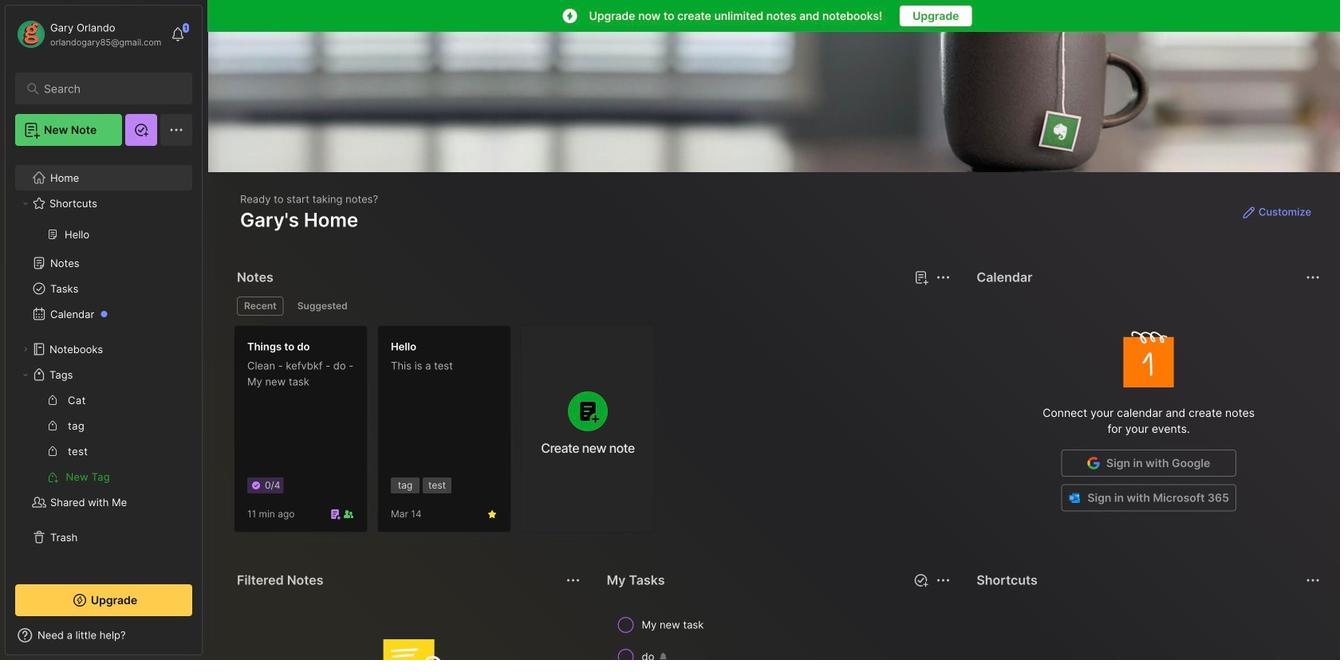 Task type: describe. For each thing, give the bounding box(es) containing it.
1 group from the top
[[15, 142, 192, 257]]

more actions image
[[934, 571, 953, 591]]

1 tab from the left
[[237, 297, 284, 316]]

grid grid
[[974, 600, 1325, 661]]

new task image
[[913, 573, 929, 589]]

Account field
[[15, 18, 161, 50]]

click to collapse image
[[202, 631, 213, 650]]

2 group from the top
[[15, 388, 192, 490]]

none search field inside main element
[[44, 79, 171, 98]]

expand notebooks image
[[21, 345, 30, 354]]

1 vertical spatial row group
[[604, 610, 955, 661]]

expand tags image
[[21, 370, 30, 380]]

WHAT'S NEW field
[[6, 623, 202, 649]]



Task type: locate. For each thing, give the bounding box(es) containing it.
tree inside main element
[[6, 117, 202, 571]]

0 vertical spatial group
[[15, 142, 192, 257]]

Search text field
[[44, 81, 171, 97]]

row group
[[234, 326, 665, 543], [604, 610, 955, 661]]

0 horizontal spatial tab
[[237, 297, 284, 316]]

main element
[[0, 0, 207, 661]]

group
[[15, 142, 192, 257], [15, 388, 192, 490]]

2 tab from the left
[[290, 297, 355, 316]]

tree
[[6, 117, 202, 571]]

tab
[[237, 297, 284, 316], [290, 297, 355, 316]]

tab list
[[237, 297, 948, 316]]

None search field
[[44, 79, 171, 98]]

1 vertical spatial group
[[15, 388, 192, 490]]

0 vertical spatial row group
[[234, 326, 665, 543]]

1 horizontal spatial tab
[[290, 297, 355, 316]]

more actions image
[[934, 268, 953, 287], [1304, 268, 1323, 287], [564, 571, 583, 591], [1304, 571, 1323, 591]]

More actions field
[[932, 267, 955, 289], [1302, 267, 1325, 289], [562, 570, 585, 592], [932, 570, 955, 592], [1302, 570, 1325, 592]]



Task type: vqa. For each thing, say whether or not it's contained in the screenshot.
/
no



